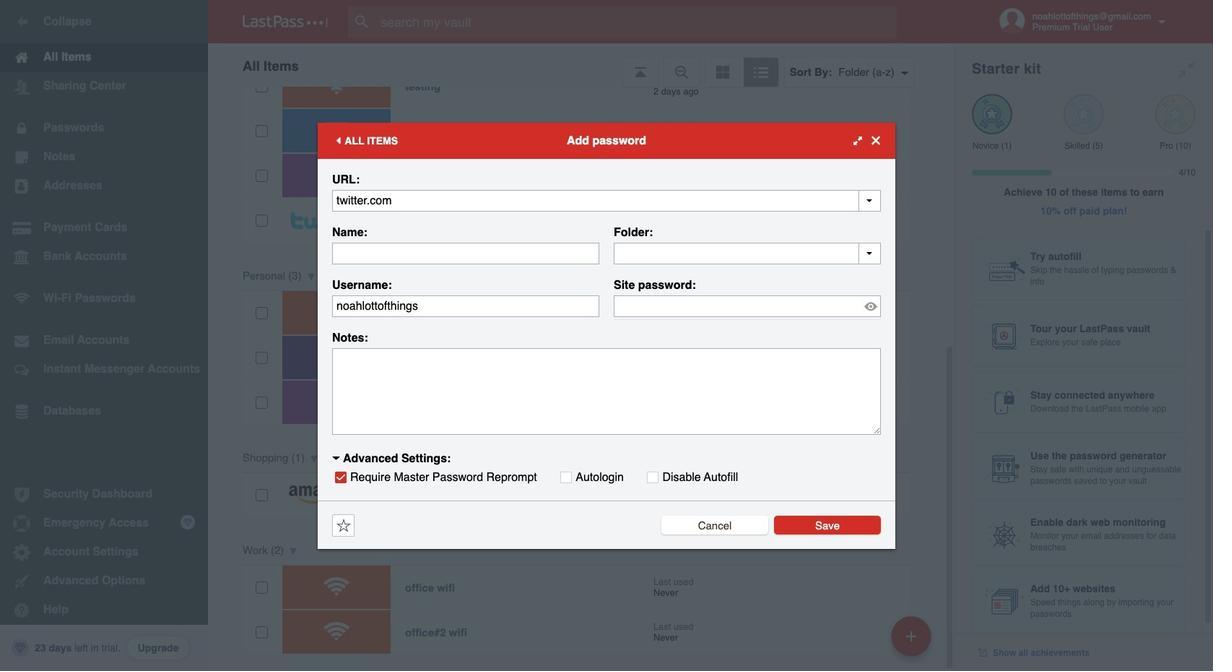 Task type: locate. For each thing, give the bounding box(es) containing it.
None password field
[[614, 295, 881, 317]]

new item image
[[907, 631, 917, 641]]

vault options navigation
[[208, 43, 955, 87]]

None text field
[[332, 242, 600, 264], [614, 242, 881, 264], [332, 348, 881, 435], [332, 242, 600, 264], [614, 242, 881, 264], [332, 348, 881, 435]]

new item navigation
[[886, 612, 941, 671]]

None text field
[[332, 190, 881, 211], [332, 295, 600, 317], [332, 190, 881, 211], [332, 295, 600, 317]]

dialog
[[318, 122, 896, 549]]



Task type: vqa. For each thing, say whether or not it's contained in the screenshot.
search my vault text box
yes



Task type: describe. For each thing, give the bounding box(es) containing it.
lastpass image
[[243, 15, 328, 28]]

main navigation navigation
[[0, 0, 208, 671]]

search my vault text field
[[348, 6, 925, 38]]

Search search field
[[348, 6, 925, 38]]



